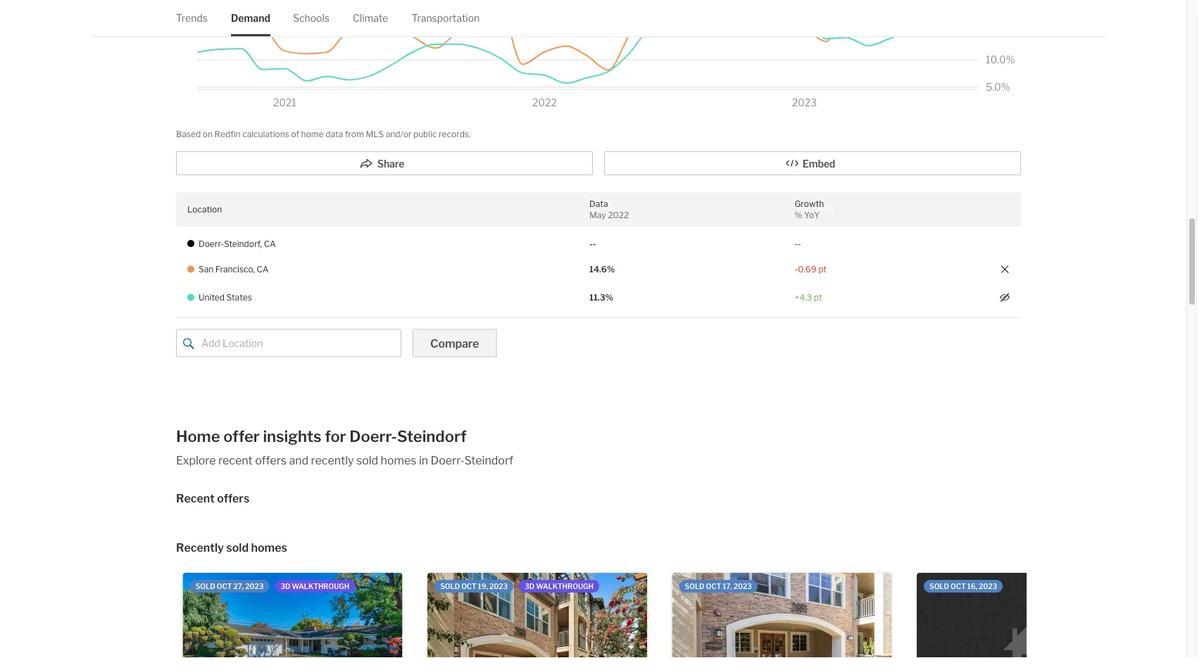 Task type: vqa. For each thing, say whether or not it's contained in the screenshot.
tour associated with Go
no



Task type: describe. For each thing, give the bounding box(es) containing it.
data
[[590, 199, 608, 209]]

transportation
[[412, 12, 480, 24]]

embed
[[803, 159, 836, 171]]

steindorf,
[[224, 239, 262, 249]]

of
[[291, 130, 299, 140]]

calculations
[[242, 130, 289, 140]]

yoy
[[805, 211, 820, 221]]

san
[[199, 265, 214, 275]]

pt for -0.95 pt
[[819, 265, 827, 275]]

oct for 16,
[[951, 583, 966, 591]]

sold oct 27, 2023
[[196, 583, 264, 591]]

explore recent offers and recently sold homes in doerr-steindorf
[[176, 454, 514, 468]]

demand
[[231, 12, 271, 24]]

home
[[301, 130, 324, 140]]

in
[[419, 454, 429, 468]]

3d walkthrough for sold oct 19, 2023
[[525, 583, 594, 591]]

0 vertical spatial offers
[[255, 454, 287, 468]]

home offer insights for doerr-steindorf
[[176, 427, 467, 446]]

2023 for sold oct 19, 2023
[[490, 583, 508, 591]]

0.95
[[798, 265, 817, 275]]

ca for san francisco, ca
[[257, 265, 269, 275]]

francisco,
[[216, 265, 255, 275]]

schools link
[[293, 0, 330, 36]]

and
[[289, 454, 309, 468]]

0 vertical spatial sold
[[357, 454, 379, 468]]

mls
[[366, 130, 384, 140]]

recent
[[176, 493, 215, 506]]

walkthrough for sold oct 19, 2023
[[536, 583, 594, 591]]

19,
[[478, 583, 488, 591]]

doerr-steindorf, ca
[[199, 239, 276, 249]]

transportation link
[[412, 0, 480, 36]]

sold oct 16, 2023 link
[[915, 568, 1139, 659]]

sold for sold oct 17, 2023
[[685, 583, 705, 591]]

photo of 2881 meridian ave #202, san jose, ca 95124 image
[[428, 574, 648, 659]]

climate
[[353, 12, 388, 24]]

schools
[[293, 12, 330, 24]]

sold oct 17, 2023 link
[[670, 568, 895, 659]]

2023 inside data sep 2023
[[607, 211, 628, 221]]

-0.95 pt
[[795, 265, 827, 275]]

sold for sold oct 27, 2023
[[196, 583, 215, 591]]

3d walkthrough for sold oct 27, 2023
[[281, 583, 350, 591]]

0 horizontal spatial sold
[[226, 542, 249, 556]]

recent
[[218, 454, 253, 468]]

wrapper image
[[183, 339, 194, 350]]

trends
[[176, 12, 208, 24]]

oct for 17,
[[706, 583, 722, 591]]

insights
[[263, 427, 322, 446]]

2 horizontal spatial doerr-
[[431, 454, 465, 468]]

based on redfin calculations of home data from mls and/or public records.
[[176, 130, 471, 140]]

sold oct 17, 2023
[[685, 583, 753, 591]]

27,
[[234, 583, 244, 591]]



Task type: locate. For each thing, give the bounding box(es) containing it.
photo of 2774 stacia dr, san jose, ca 95124 image
[[183, 574, 403, 659]]

2023 right 17,
[[734, 583, 753, 591]]

1 oct from the left
[[217, 583, 232, 591]]

oct for 19,
[[462, 583, 477, 591]]

growth
[[795, 199, 825, 209]]

19.8%
[[590, 293, 615, 303]]

offers left the and
[[255, 454, 287, 468]]

3d for sold oct 27, 2023
[[281, 583, 291, 591]]

public
[[414, 130, 437, 140]]

sold
[[357, 454, 379, 468], [226, 542, 249, 556]]

on
[[203, 130, 213, 140]]

ca right francisco,
[[257, 265, 269, 275]]

photo of 2630 hill park dr, san jose, ca 95124 image
[[917, 574, 1137, 659]]

1 vertical spatial doerr-
[[350, 427, 397, 446]]

share button
[[176, 152, 593, 176]]

ca for doerr-steindorf, ca
[[264, 239, 276, 249]]

2023 for sold oct 17, 2023
[[734, 583, 753, 591]]

data
[[326, 130, 343, 140]]

3d
[[281, 583, 291, 591], [525, 583, 535, 591]]

1 horizontal spatial walkthrough
[[536, 583, 594, 591]]

pt right '1.8'
[[812, 293, 820, 303]]

offers right recent
[[217, 493, 250, 506]]

3d right the 27,
[[281, 583, 291, 591]]

3d right the 19,
[[525, 583, 535, 591]]

oct left 17,
[[706, 583, 722, 591]]

0 vertical spatial ca
[[264, 239, 276, 249]]

1 vertical spatial ca
[[257, 265, 269, 275]]

19.3%
[[590, 265, 615, 275]]

recently sold homes
[[176, 542, 287, 556]]

homes left in
[[381, 454, 417, 468]]

1 vertical spatial offers
[[217, 493, 250, 506]]

pt
[[819, 265, 827, 275], [812, 293, 820, 303]]

home
[[176, 427, 220, 446]]

united
[[199, 293, 225, 303]]

compare button
[[413, 330, 497, 358]]

1 sold from the left
[[196, 583, 215, 591]]

2023 right the 19,
[[490, 583, 508, 591]]

4 oct from the left
[[951, 583, 966, 591]]

2023 for sold oct 27, 2023
[[245, 583, 264, 591]]

2 oct from the left
[[462, 583, 477, 591]]

from
[[345, 130, 364, 140]]

photo of 2881 meridian ave #364, san jose, ca 95124 image
[[673, 574, 892, 659]]

walkthrough
[[292, 583, 350, 591], [536, 583, 594, 591]]

1 vertical spatial steindorf
[[465, 454, 514, 468]]

2 3d from the left
[[525, 583, 535, 591]]

recently
[[311, 454, 354, 468]]

sold
[[196, 583, 215, 591], [440, 583, 460, 591], [685, 583, 705, 591], [930, 583, 950, 591]]

sold inside 'link'
[[685, 583, 705, 591]]

0 horizontal spatial doerr-
[[199, 239, 224, 249]]

16,
[[968, 583, 978, 591]]

climate link
[[353, 0, 388, 36]]

Add Location search field
[[176, 330, 402, 358]]

%
[[795, 211, 803, 221]]

location
[[187, 205, 222, 215]]

0 horizontal spatial --
[[590, 239, 596, 249]]

oct inside 'link'
[[706, 583, 722, 591]]

1 horizontal spatial --
[[795, 239, 802, 249]]

pt right 0.95 on the right top of page
[[819, 265, 827, 275]]

0 horizontal spatial homes
[[251, 542, 287, 556]]

-- up 19.3%
[[590, 239, 596, 249]]

sold left 17,
[[685, 583, 705, 591]]

walkthrough for sold oct 27, 2023
[[292, 583, 350, 591]]

3d walkthrough
[[281, 583, 350, 591], [525, 583, 594, 591]]

1 horizontal spatial 3d walkthrough
[[525, 583, 594, 591]]

oct left the 27,
[[217, 583, 232, 591]]

2023 inside sold oct 17, 2023 'link'
[[734, 583, 753, 591]]

united states
[[199, 293, 252, 303]]

1 horizontal spatial offers
[[255, 454, 287, 468]]

sold for sold oct 19, 2023
[[440, 583, 460, 591]]

0 vertical spatial pt
[[819, 265, 827, 275]]

oct for 27,
[[217, 583, 232, 591]]

3 sold from the left
[[685, 583, 705, 591]]

-1.8 pt
[[795, 293, 820, 303]]

2 sold from the left
[[440, 583, 460, 591]]

doerr-
[[199, 239, 224, 249], [350, 427, 397, 446], [431, 454, 465, 468]]

2 vertical spatial doerr-
[[431, 454, 465, 468]]

4 sold from the left
[[930, 583, 950, 591]]

2023
[[607, 211, 628, 221], [245, 583, 264, 591], [490, 583, 508, 591], [734, 583, 753, 591], [979, 583, 998, 591]]

doerr- up san
[[199, 239, 224, 249]]

1 horizontal spatial doerr-
[[350, 427, 397, 446]]

doerr- right in
[[431, 454, 465, 468]]

0 vertical spatial steindorf
[[397, 427, 467, 446]]

explore
[[176, 454, 216, 468]]

0 horizontal spatial walkthrough
[[292, 583, 350, 591]]

-
[[590, 239, 593, 249], [593, 239, 596, 249], [795, 239, 798, 249], [798, 239, 802, 249], [795, 265, 798, 275], [795, 293, 798, 303]]

and/or
[[386, 130, 412, 140]]

based
[[176, 130, 201, 140]]

2023 right sep
[[607, 211, 628, 221]]

demand link
[[231, 0, 271, 36]]

homes
[[381, 454, 417, 468], [251, 542, 287, 556]]

steindorf up in
[[397, 427, 467, 446]]

2023 inside "sold oct 16, 2023" link
[[979, 583, 998, 591]]

0 vertical spatial doerr-
[[199, 239, 224, 249]]

--
[[590, 239, 596, 249], [795, 239, 802, 249]]

doerr- up explore recent offers and recently sold homes in doerr-steindorf
[[350, 427, 397, 446]]

recently
[[176, 542, 224, 556]]

sep
[[590, 211, 605, 221]]

3d for sold oct 19, 2023
[[525, 583, 535, 591]]

recent offers
[[176, 493, 250, 506]]

0 horizontal spatial 3d walkthrough
[[281, 583, 350, 591]]

sold left the 19,
[[440, 583, 460, 591]]

1 vertical spatial pt
[[812, 293, 820, 303]]

2 -- from the left
[[795, 239, 802, 249]]

0 vertical spatial homes
[[381, 454, 417, 468]]

growth % yoy
[[795, 199, 825, 221]]

1 horizontal spatial sold
[[357, 454, 379, 468]]

ca right steindorf,
[[264, 239, 276, 249]]

redfin
[[215, 130, 241, 140]]

sold oct 16, 2023
[[930, 583, 998, 591]]

0 horizontal spatial 3d
[[281, 583, 291, 591]]

2 3d walkthrough from the left
[[525, 583, 594, 591]]

embed button
[[605, 152, 1022, 176]]

steindorf
[[397, 427, 467, 446], [465, 454, 514, 468]]

oct left 16,
[[951, 583, 966, 591]]

1 -- from the left
[[590, 239, 596, 249]]

sold oct 19, 2023
[[440, 583, 508, 591]]

3 oct from the left
[[706, 583, 722, 591]]

2023 right the 27,
[[245, 583, 264, 591]]

2 walkthrough from the left
[[536, 583, 594, 591]]

2023 for sold oct 16, 2023
[[979, 583, 998, 591]]

-- up 0.95 on the right top of page
[[795, 239, 802, 249]]

sold left the 27,
[[196, 583, 215, 591]]

1 3d from the left
[[281, 583, 291, 591]]

share
[[377, 159, 405, 171]]

offer
[[223, 427, 260, 446]]

records.
[[439, 130, 471, 140]]

1 3d walkthrough from the left
[[281, 583, 350, 591]]

compare
[[431, 338, 479, 351]]

ca
[[264, 239, 276, 249], [257, 265, 269, 275]]

steindorf right in
[[465, 454, 514, 468]]

1 horizontal spatial homes
[[381, 454, 417, 468]]

oct left the 19,
[[462, 583, 477, 591]]

states
[[227, 293, 252, 303]]

2023 right 16,
[[979, 583, 998, 591]]

sold left 16,
[[930, 583, 950, 591]]

trends link
[[176, 0, 208, 36]]

homes up sold oct 27, 2023
[[251, 542, 287, 556]]

data sep 2023
[[590, 199, 628, 221]]

pt for -1.8 pt
[[812, 293, 820, 303]]

oct
[[217, 583, 232, 591], [462, 583, 477, 591], [706, 583, 722, 591], [951, 583, 966, 591]]

for
[[325, 427, 346, 446]]

1 walkthrough from the left
[[292, 583, 350, 591]]

0 horizontal spatial offers
[[217, 493, 250, 506]]

1 vertical spatial sold
[[226, 542, 249, 556]]

17,
[[723, 583, 733, 591]]

offers
[[255, 454, 287, 468], [217, 493, 250, 506]]

1.8
[[798, 293, 810, 303]]

1 vertical spatial homes
[[251, 542, 287, 556]]

sold for sold oct 16, 2023
[[930, 583, 950, 591]]

san francisco, ca
[[199, 265, 269, 275]]

1 horizontal spatial 3d
[[525, 583, 535, 591]]



